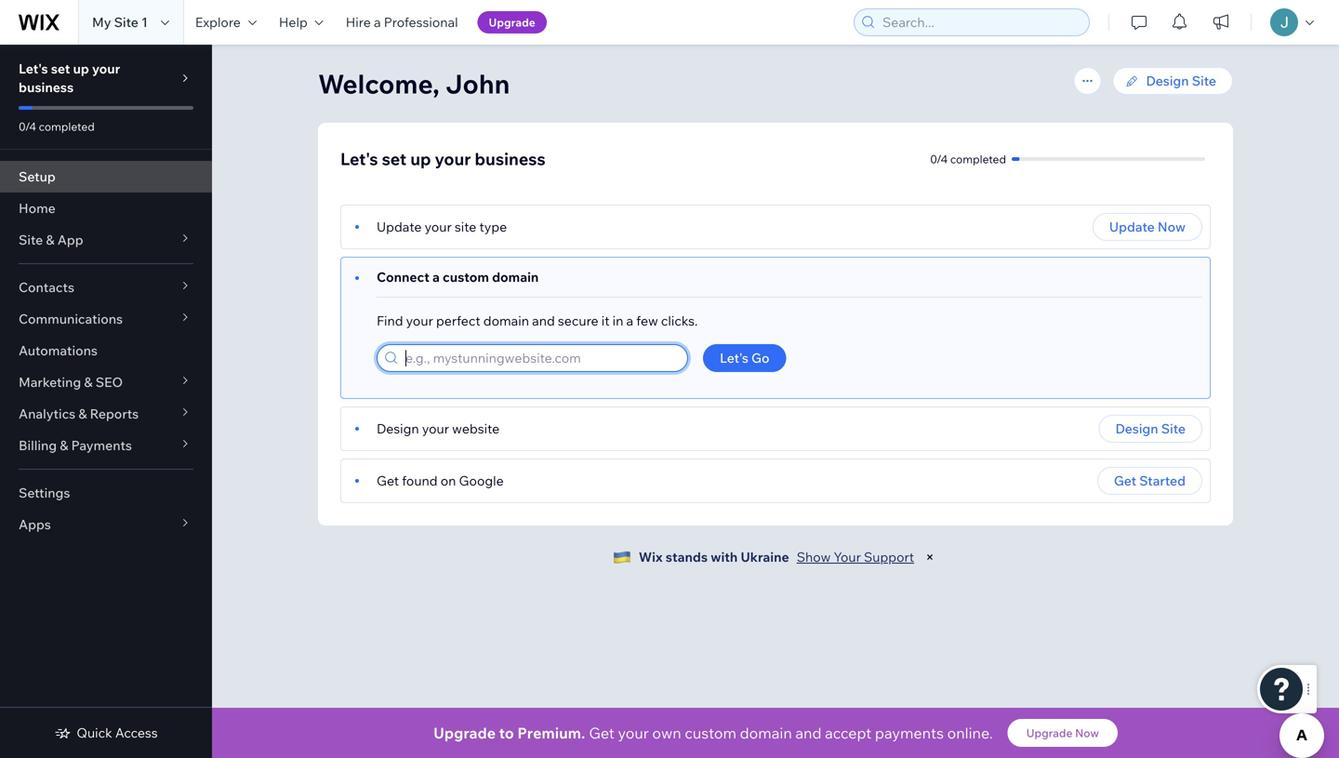 Task type: locate. For each thing, give the bounding box(es) containing it.
custom
[[443, 269, 489, 285], [685, 724, 737, 742]]

business
[[19, 79, 74, 95], [475, 148, 546, 169]]

domain right perfect
[[483, 313, 529, 329]]

0 horizontal spatial 0/4 completed
[[19, 120, 95, 133]]

hire
[[346, 14, 371, 30]]

setup
[[19, 168, 56, 185]]

domain left the accept
[[740, 724, 792, 742]]

get started
[[1114, 473, 1186, 489]]

set
[[51, 60, 70, 77], [382, 148, 407, 169]]

update inside button
[[1110, 219, 1155, 235]]

1 vertical spatial design site
[[1116, 420, 1186, 437]]

get left started
[[1114, 473, 1137, 489]]

1 horizontal spatial completed
[[950, 152, 1006, 166]]

hire a professional
[[346, 14, 458, 30]]

to
[[499, 724, 514, 742]]

custom up perfect
[[443, 269, 489, 285]]

1 vertical spatial and
[[796, 724, 822, 742]]

get left found
[[377, 473, 399, 489]]

let's inside let's go button
[[720, 350, 749, 366]]

& inside popup button
[[46, 232, 55, 248]]

0 horizontal spatial up
[[73, 60, 89, 77]]

1 update from the left
[[377, 219, 422, 235]]

0 vertical spatial now
[[1158, 219, 1186, 235]]

1 vertical spatial domain
[[483, 313, 529, 329]]

0 horizontal spatial let's
[[19, 60, 48, 77]]

upgrade to premium. get your own custom domain and accept payments online.
[[434, 724, 993, 742]]

home
[[19, 200, 56, 216]]

0 horizontal spatial get
[[377, 473, 399, 489]]

let's go
[[720, 350, 770, 366]]

1 horizontal spatial update
[[1110, 219, 1155, 235]]

your inside let's set up your business
[[92, 60, 120, 77]]

get right premium.
[[589, 724, 615, 742]]

1 vertical spatial up
[[410, 148, 431, 169]]

0 vertical spatial let's set up your business
[[19, 60, 120, 95]]

a
[[374, 14, 381, 30], [433, 269, 440, 285], [626, 313, 634, 329]]

0 vertical spatial 0/4 completed
[[19, 120, 95, 133]]

custom right own
[[685, 724, 737, 742]]

1 horizontal spatial business
[[475, 148, 546, 169]]

found
[[402, 473, 438, 489]]

0 vertical spatial design site
[[1146, 73, 1217, 89]]

a right hire
[[374, 14, 381, 30]]

& inside popup button
[[60, 437, 68, 453]]

0 vertical spatial up
[[73, 60, 89, 77]]

connect
[[377, 269, 430, 285]]

find your perfect domain and secure it in a few clicks.
[[377, 313, 698, 329]]

0 horizontal spatial 0/4
[[19, 120, 36, 133]]

a inside hire a professional link
[[374, 14, 381, 30]]

up
[[73, 60, 89, 77], [410, 148, 431, 169]]

a right in
[[626, 313, 634, 329]]

upgrade right online.
[[1027, 726, 1073, 740]]

& left reports at the bottom left of page
[[78, 406, 87, 422]]

& inside 'popup button'
[[78, 406, 87, 422]]

0 vertical spatial a
[[374, 14, 381, 30]]

connect a custom domain
[[377, 269, 539, 285]]

0/4 completed
[[19, 120, 95, 133], [930, 152, 1006, 166]]

1 horizontal spatial up
[[410, 148, 431, 169]]

0 vertical spatial custom
[[443, 269, 489, 285]]

1 horizontal spatial a
[[433, 269, 440, 285]]

domain
[[492, 269, 539, 285], [483, 313, 529, 329], [740, 724, 792, 742]]

reports
[[90, 406, 139, 422]]

2 horizontal spatial a
[[626, 313, 634, 329]]

1 vertical spatial 0/4 completed
[[930, 152, 1006, 166]]

design site inside button
[[1116, 420, 1186, 437]]

marketing & seo
[[19, 374, 123, 390]]

1 vertical spatial business
[[475, 148, 546, 169]]

analytics & reports
[[19, 406, 139, 422]]

0 vertical spatial 0/4
[[19, 120, 36, 133]]

0 horizontal spatial set
[[51, 60, 70, 77]]

a for professional
[[374, 14, 381, 30]]

and
[[532, 313, 555, 329], [796, 724, 822, 742]]

your
[[92, 60, 120, 77], [435, 148, 471, 169], [425, 219, 452, 235], [406, 313, 433, 329], [422, 420, 449, 437], [618, 724, 649, 742]]

contacts
[[19, 279, 74, 295]]

billing & payments button
[[0, 430, 212, 461]]

& for marketing
[[84, 374, 93, 390]]

1 vertical spatial now
[[1075, 726, 1099, 740]]

wix stands with ukraine show your support
[[639, 549, 914, 565]]

help button
[[268, 0, 335, 45]]

upgrade left to
[[434, 724, 496, 742]]

your up update your site type
[[435, 148, 471, 169]]

0 horizontal spatial now
[[1075, 726, 1099, 740]]

1 vertical spatial custom
[[685, 724, 737, 742]]

domain up find your perfect domain and secure it in a few clicks.
[[492, 269, 539, 285]]

0/4 inside sidebar "element"
[[19, 120, 36, 133]]

let's
[[19, 60, 48, 77], [340, 148, 378, 169], [720, 350, 749, 366]]

1 horizontal spatial now
[[1158, 219, 1186, 235]]

show your support button
[[797, 549, 914, 566]]

update your site type
[[377, 219, 507, 235]]

business up setup
[[19, 79, 74, 95]]

upgrade
[[489, 15, 536, 29], [434, 724, 496, 742], [1027, 726, 1073, 740]]

2 vertical spatial a
[[626, 313, 634, 329]]

1 vertical spatial 0/4
[[930, 152, 948, 166]]

now
[[1158, 219, 1186, 235], [1075, 726, 1099, 740]]

design site button
[[1099, 415, 1203, 443]]

site & app
[[19, 232, 83, 248]]

design site
[[1146, 73, 1217, 89], [1116, 420, 1186, 437]]

0 vertical spatial and
[[532, 313, 555, 329]]

and left secure
[[532, 313, 555, 329]]

0 horizontal spatial and
[[532, 313, 555, 329]]

0 vertical spatial completed
[[39, 120, 95, 133]]

let's set up your business up update your site type
[[340, 148, 546, 169]]

2 vertical spatial domain
[[740, 724, 792, 742]]

let's set up your business
[[19, 60, 120, 95], [340, 148, 546, 169]]

design
[[1146, 73, 1189, 89], [377, 420, 419, 437], [1116, 420, 1159, 437]]

& left app
[[46, 232, 55, 248]]

apps button
[[0, 509, 212, 540]]

now inside button
[[1075, 726, 1099, 740]]

get inside button
[[1114, 473, 1137, 489]]

&
[[46, 232, 55, 248], [84, 374, 93, 390], [78, 406, 87, 422], [60, 437, 68, 453]]

upgrade now
[[1027, 726, 1099, 740]]

payments
[[71, 437, 132, 453]]

0 horizontal spatial a
[[374, 14, 381, 30]]

0 vertical spatial domain
[[492, 269, 539, 285]]

1 horizontal spatial and
[[796, 724, 822, 742]]

0 vertical spatial set
[[51, 60, 70, 77]]

& inside dropdown button
[[84, 374, 93, 390]]

2 update from the left
[[1110, 219, 1155, 235]]

now inside button
[[1158, 219, 1186, 235]]

site
[[114, 14, 138, 30], [1192, 73, 1217, 89], [19, 232, 43, 248], [1162, 420, 1186, 437]]

it
[[602, 313, 610, 329]]

your down my
[[92, 60, 120, 77]]

marketing & seo button
[[0, 366, 212, 398]]

& left the seo
[[84, 374, 93, 390]]

site inside button
[[1162, 420, 1186, 437]]

a for custom
[[433, 269, 440, 285]]

0 vertical spatial business
[[19, 79, 74, 95]]

1 vertical spatial a
[[433, 269, 440, 285]]

explore
[[195, 14, 241, 30]]

1
[[141, 14, 148, 30]]

stands
[[666, 549, 708, 565]]

and left the accept
[[796, 724, 822, 742]]

get
[[377, 473, 399, 489], [1114, 473, 1137, 489], [589, 724, 615, 742]]

your left own
[[618, 724, 649, 742]]

go
[[752, 350, 770, 366]]

automations
[[19, 342, 98, 359]]

business up type
[[475, 148, 546, 169]]

e.g., mystunningwebsite.com field
[[400, 345, 682, 371]]

wix
[[639, 549, 663, 565]]

get started button
[[1097, 467, 1203, 495]]

welcome,
[[318, 67, 440, 100]]

analytics
[[19, 406, 76, 422]]

business inside sidebar "element"
[[19, 79, 74, 95]]

let's set up your business inside sidebar "element"
[[19, 60, 120, 95]]

0 horizontal spatial business
[[19, 79, 74, 95]]

update now button
[[1093, 213, 1203, 241]]

settings
[[19, 485, 70, 501]]

& right billing at bottom
[[60, 437, 68, 453]]

0 vertical spatial let's
[[19, 60, 48, 77]]

2 horizontal spatial let's
[[720, 350, 749, 366]]

1 vertical spatial set
[[382, 148, 407, 169]]

1 vertical spatial completed
[[950, 152, 1006, 166]]

0 horizontal spatial update
[[377, 219, 422, 235]]

domain for custom
[[492, 269, 539, 285]]

1 vertical spatial let's
[[340, 148, 378, 169]]

upgrade up john
[[489, 15, 536, 29]]

1 horizontal spatial 0/4
[[930, 152, 948, 166]]

0/4 completed inside sidebar "element"
[[19, 120, 95, 133]]

let's set up your business down my
[[19, 60, 120, 95]]

2 horizontal spatial get
[[1114, 473, 1137, 489]]

2 vertical spatial let's
[[720, 350, 749, 366]]

accept
[[825, 724, 872, 742]]

your left site
[[425, 219, 452, 235]]

update
[[377, 219, 422, 235], [1110, 219, 1155, 235]]

a right connect
[[433, 269, 440, 285]]

1 vertical spatial let's set up your business
[[340, 148, 546, 169]]

0 horizontal spatial let's set up your business
[[19, 60, 120, 95]]

0 horizontal spatial completed
[[39, 120, 95, 133]]

clicks.
[[661, 313, 698, 329]]

0 horizontal spatial custom
[[443, 269, 489, 285]]

your
[[834, 549, 861, 565]]



Task type: vqa. For each thing, say whether or not it's contained in the screenshot.
Period.
no



Task type: describe. For each thing, give the bounding box(es) containing it.
& for billing
[[60, 437, 68, 453]]

upgrade for upgrade now
[[1027, 726, 1073, 740]]

started
[[1140, 473, 1186, 489]]

help
[[279, 14, 308, 30]]

get for get started
[[1114, 473, 1137, 489]]

Search... field
[[877, 9, 1084, 35]]

let's go button
[[703, 344, 786, 372]]

apps
[[19, 516, 51, 533]]

setup link
[[0, 161, 212, 193]]

quick access
[[77, 725, 158, 741]]

now for update now
[[1158, 219, 1186, 235]]

secure
[[558, 313, 599, 329]]

1 horizontal spatial 0/4 completed
[[930, 152, 1006, 166]]

get for get found on google
[[377, 473, 399, 489]]

your right find
[[406, 313, 433, 329]]

in
[[613, 313, 624, 329]]

billing
[[19, 437, 57, 453]]

update for update now
[[1110, 219, 1155, 235]]

my site 1
[[92, 14, 148, 30]]

ukraine
[[741, 549, 789, 565]]

set inside sidebar "element"
[[51, 60, 70, 77]]

get found on google
[[377, 473, 504, 489]]

contacts button
[[0, 272, 212, 303]]

seo
[[96, 374, 123, 390]]

1 horizontal spatial get
[[589, 724, 615, 742]]

home link
[[0, 193, 212, 224]]

my
[[92, 14, 111, 30]]

sidebar element
[[0, 45, 212, 758]]

john
[[446, 67, 510, 100]]

find
[[377, 313, 403, 329]]

design site link
[[1113, 67, 1233, 95]]

support
[[864, 549, 914, 565]]

let's inside let's set up your business
[[19, 60, 48, 77]]

hire a professional link
[[335, 0, 469, 45]]

upgrade for upgrade
[[489, 15, 536, 29]]

upgrade for upgrade to premium. get your own custom domain and accept payments online.
[[434, 724, 496, 742]]

own
[[652, 724, 682, 742]]

up inside let's set up your business
[[73, 60, 89, 77]]

welcome, john
[[318, 67, 510, 100]]

site
[[455, 219, 477, 235]]

premium.
[[518, 724, 585, 742]]

with
[[711, 549, 738, 565]]

site inside popup button
[[19, 232, 43, 248]]

upgrade button
[[478, 11, 547, 33]]

communications
[[19, 311, 123, 327]]

1 horizontal spatial let's
[[340, 148, 378, 169]]

completed inside sidebar "element"
[[39, 120, 95, 133]]

online.
[[947, 724, 993, 742]]

perfect
[[436, 313, 481, 329]]

& for analytics
[[78, 406, 87, 422]]

update for update your site type
[[377, 219, 422, 235]]

payments
[[875, 724, 944, 742]]

billing & payments
[[19, 437, 132, 453]]

design inside button
[[1116, 420, 1159, 437]]

on
[[441, 473, 456, 489]]

quick access button
[[54, 725, 158, 741]]

automations link
[[0, 335, 212, 366]]

communications button
[[0, 303, 212, 335]]

& for site
[[46, 232, 55, 248]]

site & app button
[[0, 224, 212, 256]]

now for upgrade now
[[1075, 726, 1099, 740]]

update now
[[1110, 219, 1186, 235]]

domain for perfect
[[483, 313, 529, 329]]

marketing
[[19, 374, 81, 390]]

website
[[452, 420, 500, 437]]

upgrade now button
[[1008, 719, 1118, 747]]

1 horizontal spatial set
[[382, 148, 407, 169]]

professional
[[384, 14, 458, 30]]

show
[[797, 549, 831, 565]]

settings link
[[0, 477, 212, 509]]

quick
[[77, 725, 112, 741]]

type
[[479, 219, 507, 235]]

analytics & reports button
[[0, 398, 212, 430]]

design your website
[[377, 420, 500, 437]]

your left website
[[422, 420, 449, 437]]

1 horizontal spatial let's set up your business
[[340, 148, 546, 169]]

access
[[115, 725, 158, 741]]

1 horizontal spatial custom
[[685, 724, 737, 742]]

few
[[636, 313, 658, 329]]

google
[[459, 473, 504, 489]]

app
[[57, 232, 83, 248]]



